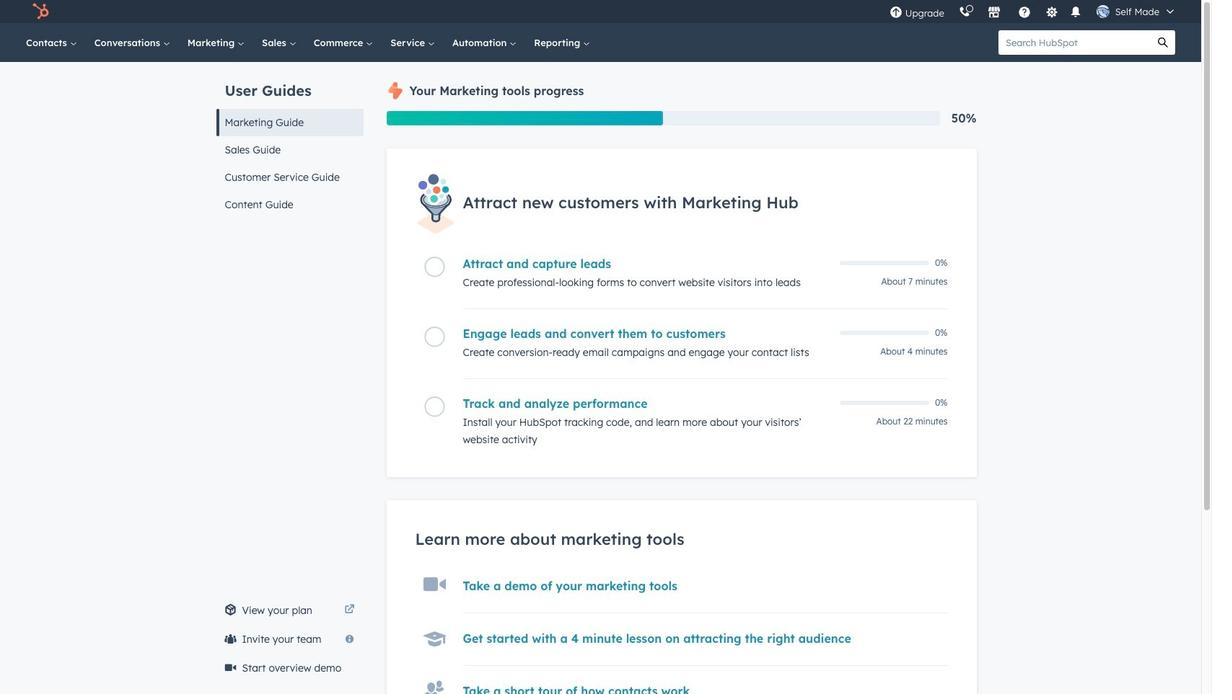 Task type: vqa. For each thing, say whether or not it's contained in the screenshot.
progress bar on the top of page
yes



Task type: locate. For each thing, give the bounding box(es) containing it.
link opens in a new window image
[[345, 605, 355, 616]]

progress bar
[[386, 111, 663, 126]]

menu
[[882, 0, 1184, 23]]

user guides element
[[216, 62, 363, 219]]



Task type: describe. For each thing, give the bounding box(es) containing it.
Search HubSpot search field
[[999, 30, 1151, 55]]

link opens in a new window image
[[345, 603, 355, 620]]

ruby anderson image
[[1097, 5, 1110, 18]]

marketplaces image
[[988, 6, 1001, 19]]



